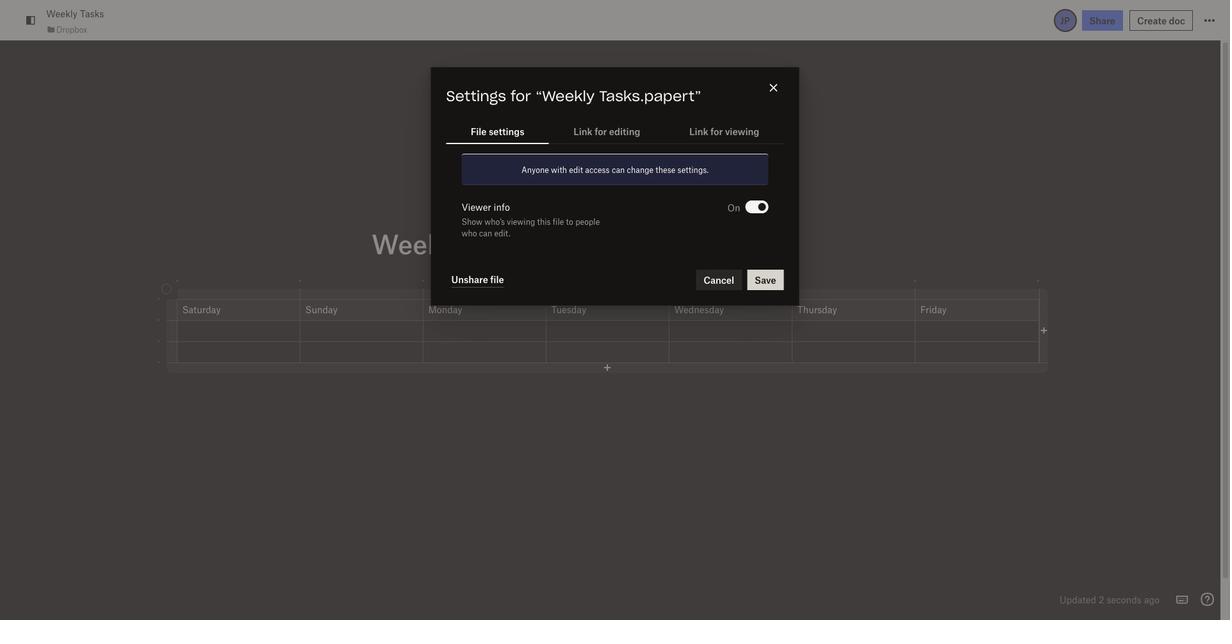 Task type: describe. For each thing, give the bounding box(es) containing it.
file inside viewer info show who's viewing this file to people who can edit.
[[553, 217, 564, 227]]

overlay image
[[1040, 326, 1048, 335]]

add to table image
[[1040, 326, 1048, 335]]

who's
[[485, 217, 505, 227]]

on
[[728, 202, 741, 213]]

wednesday
[[675, 304, 724, 315]]

viewing inside "tab"
[[725, 126, 760, 137]]

who
[[462, 228, 477, 238]]

can inside viewer info show who's viewing this file to people who can edit.
[[479, 228, 492, 238]]

anyone with edit access can change these settings.
[[522, 165, 709, 175]]

cancel button
[[696, 270, 742, 290]]

settings
[[446, 90, 506, 104]]

anyone
[[522, 165, 549, 175]]

updated 2 seconds ago
[[1060, 594, 1160, 606]]

viewer
[[462, 201, 492, 213]]

edit.
[[495, 228, 511, 238]]

sunday
[[305, 304, 338, 315]]

editing
[[610, 126, 641, 137]]

create doc
[[1138, 14, 1186, 26]]

unshare
[[452, 274, 488, 285]]

add to table image
[[603, 363, 612, 372]]

1 horizontal spatial weekly tasks
[[372, 227, 540, 259]]

tasks inside weekly tasks link
[[80, 8, 104, 19]]

to
[[566, 217, 574, 227]]

with
[[551, 165, 567, 175]]

doc
[[1170, 14, 1186, 26]]

link for viewing tab
[[665, 118, 784, 143]]

link for link for editing
[[574, 126, 593, 137]]

show
[[462, 217, 483, 227]]

create
[[1138, 14, 1167, 26]]

for for viewing
[[711, 126, 723, 137]]

viewer info show who's viewing this file to people who can edit.
[[462, 201, 600, 238]]

0 horizontal spatial weekly tasks
[[46, 8, 104, 19]]

jp
[[1061, 14, 1071, 26]]

tasks.papert"
[[599, 90, 702, 104]]

0 vertical spatial can
[[612, 165, 625, 175]]

file settings tab
[[446, 118, 549, 143]]

link for editing tab
[[549, 118, 665, 143]]

share button
[[1082, 10, 1124, 30]]

monday
[[429, 304, 463, 315]]

unshare file button
[[452, 272, 504, 288]]



Task type: locate. For each thing, give the bounding box(es) containing it.
tuesday
[[552, 304, 587, 315]]

weekly tasks
[[46, 8, 104, 19], [372, 227, 540, 259]]

can
[[612, 165, 625, 175], [479, 228, 492, 238]]

for for editing
[[595, 126, 607, 137]]

0 vertical spatial viewing
[[725, 126, 760, 137]]

for inside tab
[[595, 126, 607, 137]]

saturday
[[182, 304, 221, 315]]

viewing
[[725, 126, 760, 137], [507, 217, 535, 227]]

tab panel
[[431, 154, 800, 306]]

tasks
[[80, 8, 104, 19], [470, 227, 540, 259]]

settings for "weekly tasks.papert"
[[446, 90, 702, 104]]

link up settings.
[[690, 126, 709, 137]]

2
[[1099, 594, 1105, 606]]

edit
[[569, 165, 583, 175]]

1 vertical spatial file
[[491, 274, 504, 285]]

tasks up dropbox
[[80, 8, 104, 19]]

unshare file
[[452, 274, 504, 285]]

weekly
[[46, 8, 78, 19], [372, 227, 464, 259]]

1 vertical spatial weekly tasks
[[372, 227, 540, 259]]

0 horizontal spatial link
[[574, 126, 593, 137]]

0 horizontal spatial for
[[511, 90, 531, 104]]

link for link for viewing
[[690, 126, 709, 137]]

for for "weekly
[[511, 90, 531, 104]]

0 vertical spatial weekly tasks
[[46, 8, 104, 19]]

this
[[538, 217, 551, 227]]

weekly tasks up dropbox
[[46, 8, 104, 19]]

2 horizontal spatial for
[[711, 126, 723, 137]]

viewing inside viewer info show who's viewing this file to people who can edit.
[[507, 217, 535, 227]]

link inside link for editing tab
[[574, 126, 593, 137]]

create doc button
[[1130, 10, 1194, 30]]

info
[[494, 201, 510, 213]]

file inside button
[[491, 274, 504, 285]]

0 horizontal spatial weekly
[[46, 8, 78, 19]]

0 horizontal spatial tasks
[[80, 8, 104, 19]]

updated
[[1060, 594, 1097, 606]]

link inside link for viewing "tab"
[[690, 126, 709, 137]]

can down who's
[[479, 228, 492, 238]]

weekly down show
[[372, 227, 464, 259]]

for inside "tab"
[[711, 126, 723, 137]]

1 horizontal spatial weekly
[[372, 227, 464, 259]]

link for viewing
[[690, 126, 760, 137]]

"weekly
[[536, 90, 595, 104]]

1 vertical spatial can
[[479, 228, 492, 238]]

people
[[576, 217, 600, 227]]

weekly up dropbox "link"
[[46, 8, 78, 19]]

2 link from the left
[[690, 126, 709, 137]]

tab panel containing viewer info
[[431, 154, 800, 306]]

file
[[471, 126, 487, 137]]

0 horizontal spatial viewing
[[507, 217, 535, 227]]

seconds
[[1107, 594, 1142, 606]]

1 horizontal spatial for
[[595, 126, 607, 137]]

settings
[[489, 126, 525, 137]]

can right access
[[612, 165, 625, 175]]

0 horizontal spatial can
[[479, 228, 492, 238]]

1 horizontal spatial tasks
[[470, 227, 540, 259]]

0 vertical spatial tasks
[[80, 8, 104, 19]]

dropbox link
[[46, 23, 87, 36]]

tab list
[[446, 118, 784, 144]]

file
[[553, 217, 564, 227], [491, 274, 504, 285]]

thursday
[[798, 304, 838, 315]]

weekly inside weekly tasks link
[[46, 8, 78, 19]]

cancel
[[704, 274, 735, 286]]

1 horizontal spatial link
[[690, 126, 709, 137]]

1 vertical spatial tasks
[[470, 227, 540, 259]]

1 horizontal spatial can
[[612, 165, 625, 175]]

file right the unshare
[[491, 274, 504, 285]]

0 horizontal spatial file
[[491, 274, 504, 285]]

1 horizontal spatial file
[[553, 217, 564, 227]]

dropbox
[[56, 24, 87, 34]]

link for editing
[[574, 126, 641, 137]]

settings.
[[678, 165, 709, 175]]

friday
[[921, 304, 947, 315]]

0 vertical spatial file
[[553, 217, 564, 227]]

1 vertical spatial weekly
[[372, 227, 464, 259]]

for
[[511, 90, 531, 104], [595, 126, 607, 137], [711, 126, 723, 137]]

jp button
[[1054, 9, 1077, 32]]

link
[[574, 126, 593, 137], [690, 126, 709, 137]]

0 vertical spatial weekly
[[46, 8, 78, 19]]

1 horizontal spatial viewing
[[725, 126, 760, 137]]

1 link from the left
[[574, 126, 593, 137]]

change
[[627, 165, 654, 175]]

file settings
[[471, 126, 525, 137]]

ago
[[1145, 594, 1160, 606]]

weekly tasks link
[[46, 7, 104, 21]]

tasks down who's
[[470, 227, 540, 259]]

weekly tasks down show
[[372, 227, 540, 259]]

tab list containing file settings
[[446, 118, 784, 144]]

file left the to
[[553, 217, 564, 227]]

share
[[1090, 14, 1116, 26]]

access
[[585, 165, 610, 175]]

1 vertical spatial viewing
[[507, 217, 535, 227]]

link down the settings for "weekly tasks.papert"
[[574, 126, 593, 137]]

these
[[656, 165, 676, 175]]



Task type: vqa. For each thing, say whether or not it's contained in the screenshot.
'together.'
no



